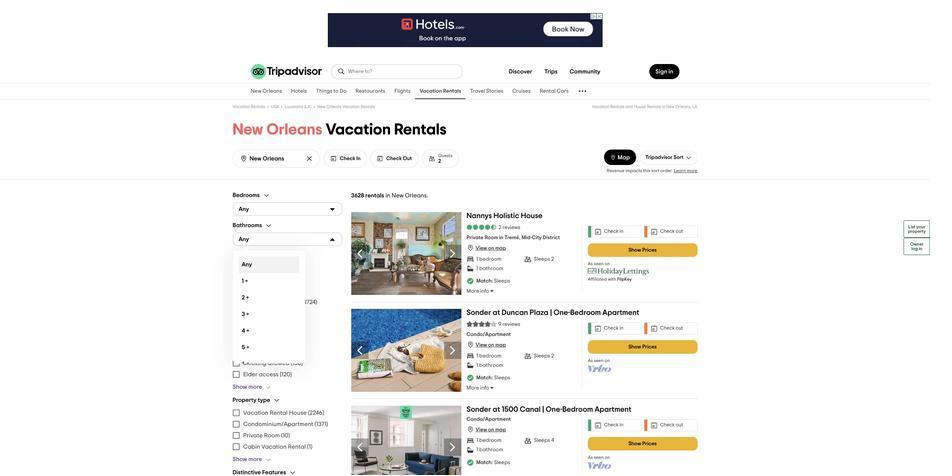 Task type: describe. For each thing, give the bounding box(es) containing it.
washer/dryer (2643)
[[243, 288, 299, 294]]

3 map from the top
[[495, 428, 506, 433]]

pet
[[243, 349, 252, 355]]

match: sleeps for at
[[477, 376, 510, 381]]

+ for 4 +
[[246, 328, 249, 334]]

out for nannys holistic house
[[676, 229, 683, 234]]

allowed
[[268, 361, 290, 367]]

more info for nannys holistic house
[[467, 289, 489, 294]]

canal
[[520, 406, 541, 414]]

1 horizontal spatial rental
[[288, 444, 306, 450]]

check in button
[[324, 150, 367, 168]]

any button
[[233, 203, 342, 216]]

list box inside group
[[233, 251, 305, 373]]

menu containing vacation rental house (2246)
[[233, 408, 342, 453]]

1 seen from the top
[[594, 262, 604, 266]]

sleeps 2 for duncan
[[534, 354, 554, 359]]

reviews for house
[[503, 225, 520, 230]]

show inside button
[[233, 312, 247, 318]]

check out for sonder at duncan plaza | one-bedroom apartment
[[660, 326, 683, 331]]

room for in
[[485, 236, 498, 241]]

owner log in
[[910, 242, 924, 251]]

bedroom for sonder
[[479, 354, 502, 359]]

search image
[[240, 155, 247, 163]]

4 +
[[242, 328, 249, 334]]

washer/dryer
[[243, 288, 281, 294]]

travel stories link
[[466, 83, 508, 99]]

bathrooms
[[233, 223, 262, 229]]

show prices for sonder at 1500 canal | one-bedroom apartment
[[629, 442, 657, 447]]

suitability
[[233, 325, 260, 331]]

out for sonder at 1500 canal | one-bedroom apartment
[[676, 423, 683, 428]]

group containing suitability
[[233, 325, 342, 391]]

new right (la)
[[317, 105, 326, 109]]

sonder at duncan plaza | one-bedroom apartment link
[[467, 309, 639, 320]]

flights
[[395, 89, 411, 94]]

la
[[693, 105, 698, 109]]

log
[[912, 247, 918, 251]]

vacation rentals for bottom vacation rentals link
[[233, 105, 265, 109]]

as seen on for plaza
[[588, 359, 610, 363]]

louisiana (la)
[[285, 105, 311, 109]]

conditioning
[[252, 277, 288, 283]]

group containing bathrooms
[[233, 222, 342, 373]]

discover
[[509, 69, 532, 75]]

1500
[[502, 406, 518, 414]]

type
[[258, 398, 270, 404]]

sonder at duncan plaza | one-bedroom apartment, vacation rental in new orleans image
[[351, 309, 461, 392]]

apartment for sonder at 1500 canal | one-bedroom apartment
[[595, 406, 632, 414]]

9 reviews
[[498, 322, 520, 327]]

new left orleans,
[[666, 105, 675, 109]]

other
[[243, 300, 259, 306]]

2 +
[[242, 295, 249, 301]]

sort
[[674, 155, 684, 160]]

rentals down restaurants
[[361, 105, 375, 109]]

property
[[908, 229, 926, 234]]

elder
[[243, 372, 258, 378]]

vacation down property type
[[243, 410, 268, 417]]

check in for sonder at 1500 canal | one-bedroom apartment
[[604, 423, 624, 428]]

sign in
[[656, 69, 674, 75]]

view on map for nannys
[[476, 246, 506, 251]]

show prices for nannys holistic house
[[629, 248, 657, 253]]

(3444)
[[289, 277, 305, 283]]

rentals left usa
[[251, 105, 265, 109]]

(2246)
[[308, 410, 324, 417]]

owner log in button
[[904, 238, 930, 255]]

property type
[[233, 398, 270, 404]]

rental cars link
[[535, 83, 573, 99]]

6 +
[[242, 362, 249, 368]]

map
[[618, 155, 630, 161]]

show more button for cabin
[[233, 456, 274, 464]]

smoking allowed (130)
[[243, 361, 303, 367]]

bathroom for nannys
[[479, 266, 503, 272]]

check inside popup button
[[386, 156, 402, 161]]

private for private room in tremé, mid-city district
[[467, 236, 484, 241]]

house for vacation rental house (2246)
[[289, 410, 307, 417]]

Search search field
[[250, 155, 300, 162]]

vacation down new orleans link
[[233, 105, 250, 109]]

tripadvisor sort
[[646, 155, 684, 160]]

vrbo.com logo image for sonder at duncan plaza | one-bedroom apartment
[[588, 365, 612, 373]]

+ for 2 +
[[246, 295, 249, 301]]

match: for nannys
[[477, 279, 493, 284]]

all
[[248, 312, 255, 318]]

usa link
[[271, 105, 279, 109]]

trips
[[545, 69, 558, 75]]

3 bathroom from the top
[[479, 448, 503, 453]]

as seen on for canal
[[588, 456, 610, 460]]

sort
[[652, 169, 660, 173]]

at for 1500
[[493, 406, 500, 414]]

bathroom for sonder
[[479, 363, 503, 369]]

things to do link
[[312, 83, 351, 99]]

check out
[[386, 156, 412, 161]]

(1724)
[[303, 300, 317, 306]]

3 +
[[242, 312, 249, 318]]

1 condo/apartment from the top
[[467, 333, 511, 338]]

property
[[233, 398, 257, 404]]

show prices button for sonder at 1500 canal | one-bedroom apartment
[[588, 438, 698, 451]]

out
[[403, 156, 412, 161]]

3 match: from the top
[[477, 461, 493, 466]]

3 bedroom from the top
[[479, 439, 502, 444]]

private room (10)
[[243, 433, 290, 439]]

9
[[498, 322, 502, 327]]

revenue
[[607, 169, 625, 173]]

check out for nannys holistic house
[[660, 229, 683, 234]]

condominium/apartment (1371)
[[243, 422, 328, 428]]

0 vertical spatial new orleans vacation rentals
[[317, 105, 375, 109]]

1 bedroom for nannys
[[477, 257, 502, 262]]

space
[[284, 300, 302, 306]]

things to do
[[316, 89, 347, 94]]

3 view on map from the top
[[476, 428, 506, 433]]

Search search field
[[348, 68, 456, 75]]

orleans,
[[676, 105, 692, 109]]

info for nannys
[[480, 289, 489, 294]]

(841)
[[276, 349, 287, 355]]

holistic
[[494, 212, 519, 220]]

| for plaza
[[550, 309, 552, 317]]

in inside owner log in
[[919, 247, 923, 251]]

tripadvisor image
[[251, 64, 322, 79]]

sonder for sonder at 1500 canal | one-bedroom apartment
[[467, 406, 491, 414]]

guests 2
[[438, 153, 453, 164]]

vacation rentals for the top vacation rentals link
[[420, 89, 461, 94]]

orleans.
[[405, 193, 428, 199]]

sign
[[656, 69, 667, 75]]

menu for amenities
[[233, 263, 342, 308]]

+ for 5 +
[[246, 345, 249, 351]]

learn more link
[[674, 169, 698, 173]]

seen for canal
[[594, 456, 604, 460]]

travel stories
[[470, 89, 503, 94]]

louisiana (la) link
[[285, 105, 311, 109]]

new orleans vacation rentals link
[[317, 105, 375, 109]]

2 inside guests 2
[[438, 159, 441, 164]]

cars
[[557, 89, 569, 94]]

1 horizontal spatial 4
[[551, 439, 554, 444]]

(3532)
[[285, 266, 301, 272]]

3 match: sleeps from the top
[[477, 461, 510, 466]]

do
[[340, 89, 347, 94]]

vacation down new orleans vacation rentals link
[[326, 122, 391, 138]]

view on map for sonder
[[476, 343, 506, 348]]

info for sonder
[[480, 386, 489, 391]]

match: sleeps for holistic
[[477, 279, 510, 284]]

prices for sonder at 1500 canal | one-bedroom apartment
[[642, 442, 657, 447]]

3 view from the top
[[476, 428, 487, 433]]

1 inside group
[[242, 279, 244, 285]]

4 inside list box
[[242, 328, 245, 334]]

+ for 1 +
[[245, 279, 248, 285]]

2 vertical spatial any
[[242, 262, 252, 268]]

3628
[[351, 193, 364, 199]]

revenue impacts this sort order. learn more
[[607, 169, 698, 173]]

rentals
[[365, 193, 384, 199]]

discover button
[[503, 64, 538, 79]]

list
[[909, 225, 916, 229]]

any for any dropdown button
[[239, 237, 249, 243]]

orleans for new orleans link
[[263, 89, 282, 94]]

vrbo.com logo image for sonder at 1500 canal | one-bedroom apartment
[[588, 462, 612, 470]]

bedroom for nannys
[[479, 257, 502, 262]]

rentals left travel
[[443, 89, 461, 94]]

guests
[[438, 153, 453, 158]]

new orleans
[[251, 89, 282, 94]]

(1371)
[[315, 422, 328, 428]]

bedrooms
[[233, 193, 260, 199]]

hotels
[[291, 89, 307, 94]]

air
[[243, 277, 251, 283]]

nannys
[[467, 212, 492, 220]]

+ for 6 +
[[247, 362, 249, 368]]

wifi
[[273, 266, 283, 272]]

list your property
[[908, 225, 926, 234]]

map for at
[[495, 343, 506, 348]]

louisiana
[[285, 105, 303, 109]]



Task type: vqa. For each thing, say whether or not it's contained in the screenshot.
GET
no



Task type: locate. For each thing, give the bounding box(es) containing it.
1 more from the top
[[467, 289, 479, 294]]

(130)
[[291, 361, 303, 367]]

0 vertical spatial as seen on
[[588, 262, 610, 266]]

map button
[[604, 150, 636, 165]]

3 prices from the top
[[642, 442, 657, 447]]

affiliated with flipkey
[[588, 277, 632, 282]]

0 vertical spatial 1 bedroom
[[477, 257, 502, 262]]

any down bathrooms
[[239, 237, 249, 243]]

nannys holistic house, vacation rental in new orleans image
[[351, 212, 461, 295]]

| inside sonder at duncan plaza | one-bedroom apartment link
[[550, 309, 552, 317]]

0 vertical spatial more info
[[467, 289, 489, 294]]

2 sonder from the top
[[467, 406, 491, 414]]

2 group from the top
[[233, 222, 342, 373]]

house up mid-
[[521, 212, 543, 220]]

bedroom inside sonder at 1500 canal | one-bedroom apartment link
[[563, 406, 593, 414]]

sleeps 2 for house
[[534, 257, 554, 262]]

vacation rental house (2246)
[[243, 410, 324, 417]]

menu
[[233, 263, 342, 308], [233, 335, 342, 381], [233, 408, 342, 453]]

show more for elder access (120)
[[233, 384, 262, 390]]

2 more from the top
[[467, 386, 479, 391]]

advertisement region
[[328, 13, 603, 47]]

to
[[334, 89, 339, 94]]

one- right plaza
[[554, 309, 570, 317]]

1 check in from the top
[[604, 229, 624, 234]]

0 vertical spatial map
[[495, 246, 506, 251]]

2 as seen on from the top
[[588, 359, 610, 363]]

view on map button down 9
[[467, 342, 506, 349]]

0 vertical spatial bedroom
[[570, 309, 601, 317]]

group containing property type
[[233, 397, 342, 464]]

1 show more button from the top
[[233, 384, 274, 391]]

1 at from the top
[[493, 309, 500, 317]]

1 check out from the top
[[660, 229, 683, 234]]

1 vertical spatial room
[[264, 433, 280, 439]]

view on map down 9
[[476, 343, 506, 348]]

list box
[[233, 251, 305, 373]]

check in for sonder at duncan plaza | one-bedroom apartment
[[604, 326, 624, 331]]

2 vertical spatial check in
[[604, 423, 624, 428]]

at left 1500
[[493, 406, 500, 414]]

1 vertical spatial out
[[676, 326, 683, 331]]

0 vertical spatial info
[[480, 289, 489, 294]]

3 as from the top
[[588, 456, 593, 460]]

vacation rentals link down new orleans link
[[233, 105, 265, 109]]

1 vertical spatial prices
[[642, 345, 657, 350]]

check out
[[660, 229, 683, 234], [660, 326, 683, 331], [660, 423, 683, 428]]

1
[[477, 257, 478, 262], [477, 266, 478, 272], [242, 279, 244, 285], [477, 354, 478, 359], [477, 363, 478, 369], [477, 439, 478, 444], [477, 448, 478, 453]]

2 vertical spatial out
[[676, 423, 683, 428]]

match:
[[477, 279, 493, 284], [477, 376, 493, 381], [477, 461, 493, 466]]

affiliated
[[588, 277, 607, 282]]

show all button
[[233, 311, 255, 319]]

0 vertical spatial reviews
[[503, 225, 520, 230]]

1 vertical spatial sleeps 2
[[534, 354, 554, 359]]

1 vertical spatial private
[[243, 433, 263, 439]]

vacation down 'private room (10)' at bottom left
[[262, 444, 287, 450]]

0 vertical spatial more
[[687, 169, 698, 173]]

new up search image
[[233, 122, 263, 138]]

1 vertical spatial check out
[[660, 326, 683, 331]]

2 bathroom from the top
[[479, 363, 503, 369]]

and
[[626, 105, 633, 109]]

cabin
[[243, 444, 260, 450]]

1 more info from the top
[[467, 289, 489, 294]]

private for private room (10)
[[243, 433, 263, 439]]

1 vertical spatial any
[[239, 237, 249, 243]]

show more for cabin vacation rental (1)
[[233, 457, 262, 463]]

0 vertical spatial room
[[485, 236, 498, 241]]

1 vertical spatial view on map button
[[467, 342, 506, 349]]

| inside sonder at 1500 canal | one-bedroom apartment link
[[542, 406, 544, 414]]

+ right the 6
[[247, 362, 249, 368]]

1 vertical spatial one-
[[546, 406, 563, 414]]

prices for nannys holistic house
[[642, 248, 657, 253]]

1 horizontal spatial private
[[467, 236, 484, 241]]

0 vertical spatial show more button
[[233, 384, 274, 391]]

1 sonder from the top
[[467, 309, 491, 317]]

0 vertical spatial match: sleeps
[[477, 279, 510, 284]]

1 vertical spatial map
[[495, 343, 506, 348]]

vacation down do
[[343, 105, 360, 109]]

group
[[233, 192, 342, 216], [233, 222, 342, 373], [233, 252, 342, 319], [233, 325, 342, 391], [233, 397, 342, 464]]

2 bedroom from the top
[[479, 354, 502, 359]]

2 vertical spatial orleans
[[267, 122, 322, 138]]

2 vertical spatial view
[[476, 428, 487, 433]]

vacation rentals left travel
[[420, 89, 461, 94]]

view on map button
[[467, 245, 506, 252], [467, 342, 506, 349], [467, 426, 506, 434]]

2 view on map from the top
[[476, 343, 506, 348]]

0 vertical spatial view on map button
[[467, 245, 506, 252]]

2 vertical spatial 1 bedroom
[[477, 439, 502, 444]]

0 vertical spatial vacation rentals
[[420, 89, 461, 94]]

more for smoking allowed (130)
[[248, 384, 262, 390]]

1 show prices button from the top
[[588, 244, 698, 257]]

2 vertical spatial seen
[[594, 456, 604, 460]]

any button
[[233, 233, 342, 246]]

3 1 bedroom from the top
[[477, 439, 502, 444]]

1 match: from the top
[[477, 279, 493, 284]]

0 vertical spatial view
[[476, 246, 487, 251]]

3628 rentals in new orleans.
[[351, 193, 428, 199]]

clear image
[[306, 155, 313, 163]]

info
[[480, 289, 489, 294], [480, 386, 489, 391]]

1 menu from the top
[[233, 263, 342, 308]]

vrbo.com logo image
[[588, 365, 612, 373], [588, 462, 612, 470]]

show more
[[233, 384, 262, 390], [233, 457, 262, 463]]

one- right canal at the right bottom
[[546, 406, 563, 414]]

0 vertical spatial orleans
[[263, 89, 282, 94]]

private down nannys
[[467, 236, 484, 241]]

view for sonder
[[476, 343, 487, 348]]

as for plaza
[[588, 359, 593, 363]]

private
[[467, 236, 484, 241], [243, 433, 263, 439]]

more right learn
[[687, 169, 698, 173]]

new orleans vacation rentals
[[317, 105, 375, 109], [233, 122, 447, 138]]

new left "orleans."
[[392, 193, 404, 199]]

2 inside group
[[242, 295, 245, 301]]

hotels link
[[287, 83, 312, 99]]

rental cars
[[540, 89, 569, 94]]

+ down the washer/dryer
[[246, 295, 249, 301]]

2 condo/apartment from the top
[[467, 417, 511, 423]]

1 info from the top
[[480, 289, 489, 294]]

1 1 bedroom from the top
[[477, 257, 502, 262]]

1 bedroom for sonder
[[477, 354, 502, 359]]

map for holistic
[[495, 246, 506, 251]]

1 horizontal spatial vacation rentals link
[[415, 83, 466, 99]]

1 group from the top
[[233, 192, 342, 216]]

sonder at duncan plaza | one-bedroom apartment
[[467, 309, 639, 317]]

impacts
[[626, 169, 642, 173]]

0 vertical spatial apartment
[[603, 309, 639, 317]]

menu containing internet or wifi (3532)
[[233, 263, 342, 308]]

orleans down louisiana
[[267, 122, 322, 138]]

elder access (120)
[[243, 372, 292, 378]]

house for nannys holistic house
[[521, 212, 543, 220]]

list your property button
[[904, 221, 930, 238]]

orleans down to
[[327, 105, 342, 109]]

2 vertical spatial as seen on
[[588, 456, 610, 460]]

2 at from the top
[[493, 406, 500, 414]]

orleans
[[263, 89, 282, 94], [327, 105, 342, 109], [267, 122, 322, 138]]

vacation right flights link
[[420, 89, 442, 94]]

1 vertical spatial vrbo.com logo image
[[588, 462, 612, 470]]

show all
[[233, 312, 255, 318]]

bedroom for canal
[[563, 406, 593, 414]]

reviews
[[503, 225, 520, 230], [503, 322, 520, 327]]

0 vertical spatial show prices button
[[588, 244, 698, 257]]

+ for 3 +
[[246, 312, 249, 318]]

map down 9
[[495, 343, 506, 348]]

vacation rentals link
[[415, 83, 466, 99], [233, 105, 265, 109]]

private up cabin
[[243, 433, 263, 439]]

more down elder
[[248, 384, 262, 390]]

group containing amenities
[[233, 252, 342, 319]]

2 as from the top
[[588, 359, 593, 363]]

reviews right 9
[[503, 322, 520, 327]]

view for nannys
[[476, 246, 487, 251]]

2 vertical spatial house
[[289, 410, 307, 417]]

show more down elder
[[233, 384, 262, 390]]

amenities
[[233, 253, 259, 259]]

1 vertical spatial match: sleeps
[[477, 376, 510, 381]]

view on map button for nannys
[[467, 245, 506, 252]]

2 vertical spatial show prices button
[[588, 438, 698, 451]]

house up condominium/apartment (1371)
[[289, 410, 307, 417]]

with
[[608, 277, 616, 282]]

0 vertical spatial rental
[[540, 89, 556, 94]]

rental left (1)
[[288, 444, 306, 450]]

2 match: from the top
[[477, 376, 493, 381]]

2 match: sleeps from the top
[[477, 376, 510, 381]]

| right canal at the right bottom
[[542, 406, 544, 414]]

1 vertical spatial more
[[467, 386, 479, 391]]

vacation left and
[[592, 105, 610, 109]]

+ down internet
[[245, 279, 248, 285]]

4
[[242, 328, 245, 334], [551, 439, 554, 444]]

duncan
[[502, 309, 528, 317]]

1 vertical spatial 4
[[551, 439, 554, 444]]

1 prices from the top
[[642, 248, 657, 253]]

3 1 bathroom from the top
[[477, 448, 503, 453]]

0 vertical spatial sleeps 2
[[534, 257, 554, 262]]

1 vertical spatial 1 bathroom
[[477, 363, 503, 369]]

any inside any popup button
[[239, 206, 249, 213]]

sonder for sonder at duncan plaza | one-bedroom apartment
[[467, 309, 491, 317]]

bedroom
[[479, 257, 502, 262], [479, 354, 502, 359], [479, 439, 502, 444]]

1 vertical spatial show prices
[[629, 345, 657, 350]]

list box containing any
[[233, 251, 305, 373]]

at for duncan
[[493, 309, 500, 317]]

view on map down 1500
[[476, 428, 506, 433]]

reviews for duncan
[[503, 322, 520, 327]]

0 vertical spatial bathroom
[[479, 266, 503, 272]]

1 vertical spatial as
[[588, 359, 593, 363]]

room up cabin vacation rental (1)
[[264, 433, 280, 439]]

2 show more from the top
[[233, 457, 262, 463]]

1 bathroom from the top
[[479, 266, 503, 272]]

1 vertical spatial 1 bedroom
[[477, 354, 502, 359]]

more for nannys holistic house
[[467, 289, 479, 294]]

air conditioning (3444)
[[243, 277, 305, 283]]

view on map down tremé,
[[476, 246, 506, 251]]

(120)
[[280, 372, 292, 378]]

city
[[532, 236, 542, 241]]

access
[[259, 372, 279, 378]]

rentals up out
[[394, 122, 447, 138]]

any inside any dropdown button
[[239, 237, 249, 243]]

vacation rentals down new orleans link
[[233, 105, 265, 109]]

tremé,
[[505, 236, 521, 241]]

4 group from the top
[[233, 325, 342, 391]]

1 horizontal spatial |
[[550, 309, 552, 317]]

2 info from the top
[[480, 386, 489, 391]]

more for private room (10)
[[248, 457, 262, 463]]

3 out from the top
[[676, 423, 683, 428]]

2 vertical spatial view on map
[[476, 428, 506, 433]]

2 vertical spatial more
[[248, 457, 262, 463]]

0 vertical spatial one-
[[554, 309, 570, 317]]

1 vertical spatial check in
[[604, 326, 624, 331]]

show more button for elder
[[233, 384, 274, 391]]

reviews up tremé,
[[503, 225, 520, 230]]

sonder at 1500 canal | one-bedroom apartment link
[[467, 406, 632, 417]]

view on map button for sonder
[[467, 342, 506, 349]]

2 vertical spatial 1 bathroom
[[477, 448, 503, 453]]

1 vertical spatial menu
[[233, 335, 342, 381]]

internet
[[243, 266, 265, 272]]

4 down 'show all' button
[[242, 328, 245, 334]]

rentals right and
[[647, 105, 661, 109]]

3 as seen on from the top
[[588, 456, 610, 460]]

rentals left and
[[610, 105, 625, 109]]

cabin vacation rental (1)
[[243, 444, 312, 450]]

2 vertical spatial match:
[[477, 461, 493, 466]]

5
[[242, 345, 245, 351]]

check
[[340, 156, 355, 161], [386, 156, 402, 161], [604, 229, 619, 234], [660, 229, 675, 234], [604, 326, 619, 331], [660, 326, 675, 331], [604, 423, 619, 428], [660, 423, 675, 428]]

1 bathroom for sonder
[[477, 363, 503, 369]]

+ up 5 +
[[246, 328, 249, 334]]

2 show more button from the top
[[233, 456, 274, 464]]

one- for plaza
[[554, 309, 570, 317]]

1 show more from the top
[[233, 384, 262, 390]]

1 bathroom for nannys
[[477, 266, 503, 272]]

+ right 5
[[246, 345, 249, 351]]

3 group from the top
[[233, 252, 342, 319]]

new down the tripadvisor image at the left top of the page
[[251, 89, 261, 94]]

1 show prices from the top
[[629, 248, 657, 253]]

3 check in from the top
[[604, 423, 624, 428]]

group containing bedrooms
[[233, 192, 342, 216]]

prices for sonder at duncan plaza | one-bedroom apartment
[[642, 345, 657, 350]]

learn
[[674, 169, 686, 173]]

out for sonder at duncan plaza | one-bedroom apartment
[[676, 326, 683, 331]]

0 horizontal spatial vacation rentals
[[233, 105, 265, 109]]

rental
[[540, 89, 556, 94], [270, 410, 288, 417], [288, 444, 306, 450]]

0 vertical spatial more
[[467, 289, 479, 294]]

0 vertical spatial condo/apartment
[[467, 333, 511, 338]]

tripadvisor
[[646, 155, 673, 160]]

4 down sonder at 1500 canal | one-bedroom apartment link
[[551, 439, 554, 444]]

2 out from the top
[[676, 326, 683, 331]]

1 vertical spatial |
[[542, 406, 544, 414]]

1 out from the top
[[676, 229, 683, 234]]

check in for nannys holistic house
[[604, 229, 624, 234]]

1 vertical spatial more info
[[467, 386, 489, 391]]

show more button down cabin
[[233, 456, 274, 464]]

bathroom
[[479, 266, 503, 272], [479, 363, 503, 369], [479, 448, 503, 453]]

2 vertical spatial as
[[588, 456, 593, 460]]

0 vertical spatial vacation rentals link
[[415, 83, 466, 99]]

things
[[316, 89, 332, 94]]

0 horizontal spatial vacation rentals link
[[233, 105, 265, 109]]

check in
[[340, 156, 361, 161]]

room
[[485, 236, 498, 241], [264, 433, 280, 439]]

2
[[438, 159, 441, 164], [499, 225, 502, 230], [551, 257, 554, 262], [242, 295, 245, 301], [551, 354, 554, 359]]

1 vertical spatial house
[[521, 212, 543, 220]]

rental left "cars"
[[540, 89, 556, 94]]

condo/apartment down 9
[[467, 333, 511, 338]]

2 horizontal spatial rental
[[540, 89, 556, 94]]

2 vertical spatial rental
[[288, 444, 306, 450]]

one- for canal
[[546, 406, 563, 414]]

0 vertical spatial show prices
[[629, 248, 657, 253]]

2 vertical spatial show prices
[[629, 442, 657, 447]]

show prices button
[[588, 244, 698, 257], [588, 341, 698, 354], [588, 438, 698, 451]]

0 vertical spatial match:
[[477, 279, 493, 284]]

2 vertical spatial match: sleeps
[[477, 461, 510, 466]]

show more button down elder
[[233, 384, 274, 391]]

3 show prices button from the top
[[588, 438, 698, 451]]

condo/apartment down 1500
[[467, 417, 511, 423]]

seen
[[594, 262, 604, 266], [594, 359, 604, 363], [594, 456, 604, 460]]

more down cabin
[[248, 457, 262, 463]]

3 view on map button from the top
[[467, 426, 506, 434]]

room inside group
[[264, 433, 280, 439]]

2 check in from the top
[[604, 326, 624, 331]]

usa
[[271, 105, 279, 109]]

1 view from the top
[[476, 246, 487, 251]]

1 vertical spatial vacation rentals
[[233, 105, 265, 109]]

at
[[493, 309, 500, 317], [493, 406, 500, 414]]

1 1 bathroom from the top
[[477, 266, 503, 272]]

check inside popup button
[[340, 156, 355, 161]]

0 vertical spatial sonder
[[467, 309, 491, 317]]

one-
[[554, 309, 570, 317], [546, 406, 563, 414]]

1 match: sleeps from the top
[[477, 279, 510, 284]]

1 horizontal spatial vacation rentals
[[420, 89, 461, 94]]

(10)
[[281, 433, 290, 439]]

new orleans vacation rentals down new orleans vacation rentals link
[[233, 122, 447, 138]]

room left tremé,
[[485, 236, 498, 241]]

view on map button down tremé,
[[467, 245, 506, 252]]

+ right 3
[[246, 312, 249, 318]]

0 horizontal spatial rental
[[270, 410, 288, 417]]

1 as seen on from the top
[[588, 262, 610, 266]]

view
[[476, 246, 487, 251], [476, 343, 487, 348], [476, 428, 487, 433]]

1 view on map from the top
[[476, 246, 506, 251]]

sonder at 1500 canal | one-bedroom apartment
[[467, 406, 632, 414]]

sonder left duncan
[[467, 309, 491, 317]]

0 horizontal spatial room
[[264, 433, 280, 439]]

more info for sonder at duncan plaza | one-bedroom apartment
[[467, 386, 489, 391]]

3 show prices from the top
[[629, 442, 657, 447]]

1 vertical spatial view on map
[[476, 343, 506, 348]]

1 sleeps 2 from the top
[[534, 257, 554, 262]]

sleeps 4
[[534, 439, 554, 444]]

0 horizontal spatial house
[[289, 410, 307, 417]]

more for sonder at duncan plaza | one-bedroom apartment
[[467, 386, 479, 391]]

vacation
[[420, 89, 442, 94], [233, 105, 250, 109], [343, 105, 360, 109], [592, 105, 610, 109], [326, 122, 391, 138], [243, 410, 268, 417], [262, 444, 287, 450]]

mid-
[[522, 236, 532, 241]]

show prices button for sonder at duncan plaza | one-bedroom apartment
[[588, 341, 698, 354]]

1 horizontal spatial room
[[485, 236, 498, 241]]

cruises
[[513, 89, 531, 94]]

2 horizontal spatial house
[[634, 105, 646, 109]]

0 vertical spatial view on map
[[476, 246, 506, 251]]

2 seen from the top
[[594, 359, 604, 363]]

1 vertical spatial new orleans vacation rentals
[[233, 122, 447, 138]]

house
[[634, 105, 646, 109], [521, 212, 543, 220], [289, 410, 307, 417]]

0 vertical spatial 1 bathroom
[[477, 266, 503, 272]]

2 more info from the top
[[467, 386, 489, 391]]

menu containing pet friendly (841)
[[233, 335, 342, 381]]

rentals
[[443, 89, 461, 94], [251, 105, 265, 109], [361, 105, 375, 109], [610, 105, 625, 109], [647, 105, 661, 109], [394, 122, 447, 138]]

0 vertical spatial show more
[[233, 384, 262, 390]]

rental up condominium/apartment
[[270, 410, 288, 417]]

2 prices from the top
[[642, 345, 657, 350]]

orleans up usa
[[263, 89, 282, 94]]

1 vertical spatial view
[[476, 343, 487, 348]]

more info
[[467, 289, 489, 294], [467, 386, 489, 391]]

vacation rentals link left travel
[[415, 83, 466, 99]]

5 group from the top
[[233, 397, 342, 464]]

or
[[266, 266, 272, 272]]

None search field
[[332, 65, 462, 79]]

0 vertical spatial prices
[[642, 248, 657, 253]]

+
[[245, 279, 248, 285], [246, 295, 249, 301], [246, 312, 249, 318], [246, 328, 249, 334], [246, 345, 249, 351], [247, 362, 249, 368]]

1 vertical spatial show more button
[[233, 456, 274, 464]]

any down bedrooms
[[239, 206, 249, 213]]

1 vrbo.com logo image from the top
[[588, 365, 612, 373]]

sign in link
[[650, 64, 680, 79]]

bedroom for plaza
[[570, 309, 601, 317]]

new orleans vacation rentals down do
[[317, 105, 375, 109]]

any down the amenities at the left of page
[[242, 262, 252, 268]]

2 map from the top
[[495, 343, 506, 348]]

show more down cabin
[[233, 457, 262, 463]]

2 show prices from the top
[[629, 345, 657, 350]]

any for any popup button
[[239, 206, 249, 213]]

1 vertical spatial sonder
[[467, 406, 491, 414]]

at up 9
[[493, 309, 500, 317]]

3 check out from the top
[[660, 423, 683, 428]]

1 vertical spatial bathroom
[[479, 363, 503, 369]]

5 +
[[242, 345, 249, 351]]

this
[[643, 169, 651, 173]]

match: for sonder
[[477, 376, 493, 381]]

1 vertical spatial at
[[493, 406, 500, 414]]

apartment
[[603, 309, 639, 317], [595, 406, 632, 414]]

sonder left 1500
[[467, 406, 491, 414]]

as for canal
[[588, 456, 593, 460]]

holidaylettings.com logo image
[[588, 268, 650, 276]]

2 vertical spatial view on map button
[[467, 426, 506, 434]]

1 view on map button from the top
[[467, 245, 506, 252]]

community
[[570, 69, 601, 75]]

2 check out from the top
[[660, 326, 683, 331]]

2 view on map button from the top
[[467, 342, 506, 349]]

2 menu from the top
[[233, 335, 342, 381]]

map down tremé,
[[495, 246, 506, 251]]

room for (10)
[[264, 433, 280, 439]]

| right plaza
[[550, 309, 552, 317]]

vacation rentals and house rentals in new orleans, la
[[592, 105, 698, 109]]

1 as from the top
[[588, 262, 593, 266]]

2 vertical spatial bathroom
[[479, 448, 503, 453]]

0 horizontal spatial private
[[243, 433, 263, 439]]

2 1 bathroom from the top
[[477, 363, 503, 369]]

restaurants link
[[351, 83, 390, 99]]

2 sleeps 2 from the top
[[534, 354, 554, 359]]

sonder at 1500 canal | one-bedroom apartment, vacation rental in new orleans image
[[351, 406, 461, 476]]

seen for plaza
[[594, 359, 604, 363]]

1 vertical spatial vacation rentals link
[[233, 105, 265, 109]]

3 seen from the top
[[594, 456, 604, 460]]

2 1 bedroom from the top
[[477, 354, 502, 359]]

apartment for sonder at duncan plaza | one-bedroom apartment
[[603, 309, 639, 317]]

0 vertical spatial at
[[493, 309, 500, 317]]

menu for suitability
[[233, 335, 342, 381]]

check out button
[[370, 150, 418, 168]]

3 menu from the top
[[233, 408, 342, 453]]

show prices for sonder at duncan plaza | one-bedroom apartment
[[629, 345, 657, 350]]

check out for sonder at 1500 canal | one-bedroom apartment
[[660, 423, 683, 428]]

2 show prices button from the top
[[588, 341, 698, 354]]

cruises link
[[508, 83, 535, 99]]

view on map button down 1500
[[467, 426, 506, 434]]

bedroom inside sonder at duncan plaza | one-bedroom apartment link
[[570, 309, 601, 317]]

search image
[[338, 68, 345, 75]]

show prices button for nannys holistic house
[[588, 244, 698, 257]]

1 map from the top
[[495, 246, 506, 251]]

0 vertical spatial check in
[[604, 229, 624, 234]]

map down 1500
[[495, 428, 506, 433]]

1 vertical spatial show more
[[233, 457, 262, 463]]

| for canal
[[542, 406, 544, 414]]

1 bedroom from the top
[[479, 257, 502, 262]]

2 vrbo.com logo image from the top
[[588, 462, 612, 470]]

orleans for new orleans vacation rentals link
[[327, 105, 342, 109]]

outdoor
[[261, 300, 283, 306]]

house right and
[[634, 105, 646, 109]]

2 view from the top
[[476, 343, 487, 348]]



